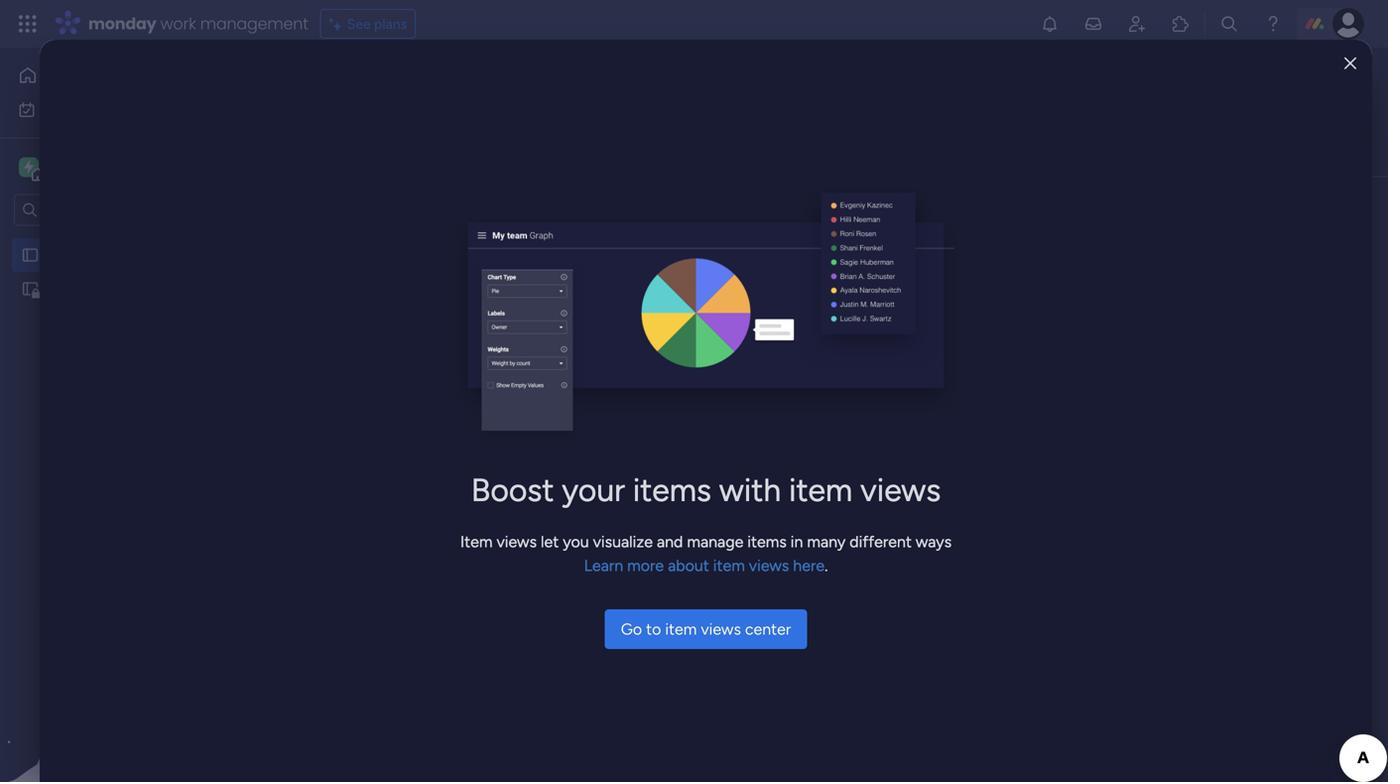 Task type: describe. For each thing, give the bounding box(es) containing it.
ways
[[916, 533, 952, 551]]

see plans
[[347, 15, 407, 32]]

center
[[745, 620, 792, 639]]

many
[[807, 533, 846, 551]]

monday
[[88, 12, 156, 35]]

here
[[793, 556, 825, 575]]

dapulse x slim image
[[1345, 56, 1357, 71]]

documentation
[[924, 384, 1032, 403]]

item inside item views let you visualize and manage items in many different ways learn more about item views here .
[[714, 556, 745, 575]]

your
[[562, 471, 625, 509]]

0 vertical spatial and
[[1036, 384, 1063, 403]]

an
[[777, 208, 794, 227]]

in
[[791, 533, 804, 551]]

noah lott link
[[780, 333, 852, 351]]

1 1 button from the top
[[629, 327, 694, 362]]

and inside item views let you visualize and manage items in many different ways learn more about item views here .
[[657, 533, 683, 551]]

workspace image
[[19, 156, 39, 178]]

more
[[627, 556, 664, 575]]

due
[[774, 384, 801, 403]]

workspace image
[[24, 156, 34, 178]]

boost your items with item views
[[471, 471, 941, 509]]

2 horizontal spatial item
[[789, 471, 853, 509]]

noah lott
[[780, 333, 852, 351]]

noah lott image
[[1333, 8, 1365, 40]]

notifications image
[[1040, 14, 1060, 34]]

funding.
[[1157, 384, 1215, 403]]

see
[[347, 15, 371, 32]]

my work image
[[18, 101, 36, 119]]

views up different
[[861, 471, 941, 509]]

public board image
[[21, 246, 40, 265]]

work
[[160, 12, 196, 35]]

0 vertical spatial to
[[805, 384, 820, 403]]

inbox image
[[1084, 14, 1104, 34]]



Task type: vqa. For each thing, say whether or not it's contained in the screenshot.
monday work management
yes



Task type: locate. For each thing, give the bounding box(es) containing it.
lottie animation element
[[0, 582, 253, 782]]

this quarter click to edit element
[[336, 257, 456, 285]]

hold
[[824, 384, 855, 403]]

1 1 from the top
[[667, 343, 671, 355]]

.
[[825, 556, 828, 575]]

views left 'let'
[[497, 533, 537, 551]]

noah
[[780, 333, 819, 351]]

and left government
[[1036, 384, 1063, 403]]

1 for 2nd the 1 button from the bottom of the page
[[667, 343, 671, 355]]

and up about
[[657, 533, 683, 551]]

go to item views center button
[[605, 609, 807, 649]]

learn more about item views here link
[[584, 556, 825, 575]]

items up manage
[[633, 471, 712, 509]]

apps image
[[1171, 14, 1191, 34]]

1 horizontal spatial with
[[889, 384, 920, 403]]

0 horizontal spatial and
[[657, 533, 683, 551]]

visualize
[[593, 533, 653, 551]]

Search field
[[461, 190, 521, 217]]

item
[[789, 471, 853, 509], [714, 556, 745, 575], [665, 620, 697, 639]]

write an update...
[[735, 208, 858, 227]]

item views let you visualize and manage items in many different ways learn more about item views here .
[[460, 533, 952, 575]]

option
[[0, 237, 253, 241]]

monday work management
[[88, 12, 308, 35]]

1 vertical spatial and
[[657, 533, 683, 551]]

about
[[668, 556, 710, 575]]

0 horizontal spatial with
[[720, 471, 782, 509]]

boost
[[471, 471, 554, 509]]

2 vertical spatial item
[[665, 620, 697, 639]]

manage
[[687, 533, 744, 551]]

items
[[633, 471, 712, 509], [748, 533, 787, 551]]

1 horizontal spatial to
[[805, 384, 820, 403]]

different
[[850, 533, 912, 551]]

list box
[[0, 234, 253, 574]]

stuck
[[730, 384, 771, 403]]

to inside button
[[646, 620, 662, 639]]

help image
[[1264, 14, 1284, 34]]

boost your items with item views dialog
[[40, 40, 1373, 782]]

1 button
[[629, 327, 694, 362], [629, 362, 694, 398]]

lottie animation image
[[0, 582, 253, 782]]

you
[[563, 533, 589, 551]]

home image
[[18, 66, 38, 85]]

let
[[541, 533, 559, 551]]

1 vertical spatial items
[[748, 533, 787, 551]]

views
[[861, 471, 941, 509], [497, 533, 537, 551], [749, 556, 790, 575], [701, 620, 741, 639]]

0 horizontal spatial items
[[633, 471, 712, 509]]

project
[[495, 300, 540, 317]]

2 1 button from the top
[[629, 362, 694, 398]]

write
[[735, 208, 774, 227]]

with right ups
[[889, 384, 920, 403]]

item inside go to item views center button
[[665, 620, 697, 639]]

to right due
[[805, 384, 820, 403]]

see plans button
[[320, 9, 416, 39]]

stuck due to hold ups with documentation and government funding.
[[730, 384, 1215, 403]]

ups
[[859, 384, 885, 403]]

item down manage
[[714, 556, 745, 575]]

to right go
[[646, 620, 662, 639]]

views left "center"
[[701, 620, 741, 639]]

0 vertical spatial 1
[[667, 343, 671, 355]]

management
[[200, 12, 308, 35]]

1 vertical spatial with
[[720, 471, 782, 509]]

select product image
[[18, 14, 38, 34]]

go
[[621, 620, 642, 639]]

go to item views center
[[621, 620, 792, 639]]

item right go
[[665, 620, 697, 639]]

1 vertical spatial to
[[646, 620, 662, 639]]

government
[[1067, 384, 1153, 403]]

0 vertical spatial item
[[789, 471, 853, 509]]

with inside dialog
[[720, 471, 782, 509]]

items left the 'in'
[[748, 533, 787, 551]]

item
[[460, 533, 493, 551]]

1 for second the 1 button from the top of the page
[[667, 379, 671, 391]]

item up many
[[789, 471, 853, 509]]

plans
[[374, 15, 407, 32]]

with up manage
[[720, 471, 782, 509]]

write an update... button
[[714, 197, 1361, 238]]

0 vertical spatial items
[[633, 471, 712, 509]]

to
[[805, 384, 820, 403], [646, 620, 662, 639]]

1 horizontal spatial and
[[1036, 384, 1063, 403]]

items inside item views let you visualize and manage items in many different ways learn more about item views here .
[[748, 533, 787, 551]]

views inside button
[[701, 620, 741, 639]]

private board image
[[21, 279, 40, 298]]

0 vertical spatial with
[[889, 384, 920, 403]]

1
[[667, 343, 671, 355], [667, 379, 671, 391]]

update...
[[798, 208, 858, 227]]

and
[[1036, 384, 1063, 403], [657, 533, 683, 551]]

learn
[[584, 556, 624, 575]]

2 1 from the top
[[667, 379, 671, 391]]

1 vertical spatial 1
[[667, 379, 671, 391]]

invite members image
[[1128, 14, 1148, 34]]

lott
[[823, 333, 852, 351]]

1 horizontal spatial items
[[748, 533, 787, 551]]

search everything image
[[1220, 14, 1240, 34]]

with
[[889, 384, 920, 403], [720, 471, 782, 509]]

1 horizontal spatial item
[[714, 556, 745, 575]]

0 horizontal spatial item
[[665, 620, 697, 639]]

views left here
[[749, 556, 790, 575]]

1 vertical spatial item
[[714, 556, 745, 575]]

0 horizontal spatial to
[[646, 620, 662, 639]]



